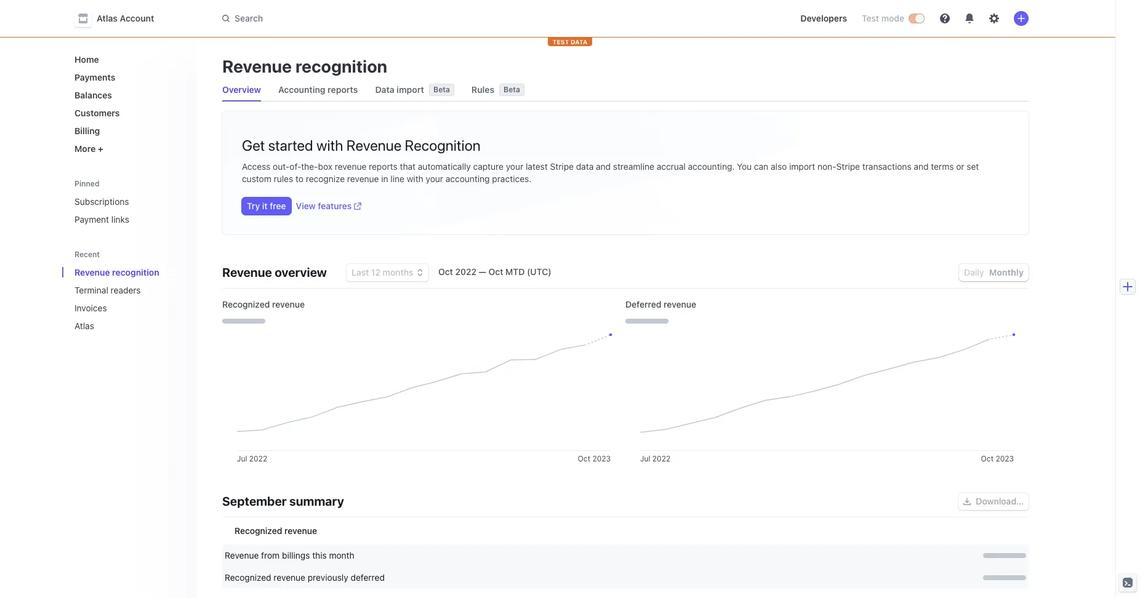 Task type: vqa. For each thing, say whether or not it's contained in the screenshot.
'non-' at the top of the page
yes



Task type: describe. For each thing, give the bounding box(es) containing it.
billing link
[[70, 121, 188, 141]]

oct 2023 for recognized revenue
[[578, 455, 611, 464]]

data
[[571, 38, 588, 46]]

search
[[235, 13, 263, 23]]

jul 2022 for deferred
[[641, 455, 671, 464]]

0 vertical spatial recognized revenue
[[222, 299, 305, 310]]

try it free button
[[242, 198, 291, 215]]

accrual
[[657, 161, 686, 172]]

daily
[[965, 267, 985, 278]]

subscriptions
[[75, 196, 129, 207]]

atlas for atlas account
[[97, 13, 118, 23]]

accounting reports link
[[273, 81, 363, 99]]

atlas for atlas
[[75, 321, 94, 331]]

features
[[318, 201, 352, 211]]

test
[[862, 13, 880, 23]]

daily monthly
[[965, 267, 1024, 278]]

streamline
[[613, 161, 655, 172]]

subscriptions link
[[70, 192, 188, 212]]

beta for data import
[[434, 85, 450, 94]]

more +
[[75, 144, 103, 154]]

Search text field
[[215, 7, 562, 30]]

it
[[262, 201, 268, 211]]

figure for recognized revenue
[[237, 336, 611, 451]]

data import
[[375, 84, 424, 95]]

0 vertical spatial your
[[506, 161, 524, 172]]

1 vertical spatial recognized revenue
[[235, 526, 317, 536]]

try
[[247, 201, 260, 211]]

accounting
[[446, 174, 490, 184]]

rules
[[472, 84, 495, 95]]

readers
[[111, 285, 141, 296]]

pinned
[[75, 179, 100, 188]]

download…
[[977, 496, 1024, 507]]

previously
[[308, 573, 349, 583]]

that
[[400, 161, 416, 172]]

access
[[242, 161, 271, 172]]

svg image
[[964, 498, 972, 506]]

revenue inside row
[[274, 573, 306, 583]]

test data
[[553, 38, 588, 46]]

oct 2022 — oct mtd (utc)
[[439, 267, 552, 277]]

tab list containing overview
[[217, 79, 1029, 102]]

2022 for deferred revenue
[[653, 455, 671, 464]]

pinned navigation links element
[[70, 174, 190, 230]]

0 vertical spatial with
[[317, 137, 343, 154]]

revenue up in
[[347, 137, 402, 154]]

balances link
[[70, 85, 188, 105]]

atlas account
[[97, 13, 154, 23]]

cell for revenue from billings this month
[[629, 550, 1027, 562]]

0 vertical spatial import
[[397, 84, 424, 95]]

billings
[[282, 551, 310, 561]]

transactions
[[863, 161, 912, 172]]

september
[[222, 495, 287, 509]]

billing
[[75, 126, 100, 136]]

revenue up billings
[[285, 526, 317, 536]]

jul for deferred
[[641, 455, 651, 464]]

or
[[957, 161, 965, 172]]

home
[[75, 54, 99, 65]]

atlas account button
[[75, 10, 167, 27]]

revenue left in
[[347, 174, 379, 184]]

of-
[[290, 161, 301, 172]]

this
[[312, 551, 327, 561]]

data
[[375, 84, 395, 95]]

deferred revenue
[[626, 299, 697, 310]]

mode
[[882, 13, 905, 23]]

started
[[268, 137, 313, 154]]

you
[[737, 161, 752, 172]]

customers link
[[70, 103, 188, 123]]

revenue up overview at the top
[[222, 56, 292, 76]]

get started with revenue recognition
[[242, 137, 481, 154]]

1 and from the left
[[596, 161, 611, 172]]

get
[[242, 137, 265, 154]]

recent element
[[62, 262, 198, 336]]

reports inside access out-of-the-box revenue reports that automatically capture your latest stripe data and streamline accrual accounting. you can also import non-stripe transactions and terms or set custom rules to recognize revenue in line with your accounting practices.
[[369, 161, 398, 172]]

core navigation links element
[[70, 49, 188, 159]]

capture
[[473, 161, 504, 172]]

overview
[[275, 265, 327, 280]]

daily button
[[965, 267, 985, 278]]

data
[[576, 161, 594, 172]]

2 and from the left
[[914, 161, 929, 172]]

revenue left the overview
[[222, 265, 272, 280]]

monthly button
[[990, 267, 1024, 278]]

deferred
[[351, 573, 385, 583]]

revenue inside "recent" element
[[75, 267, 110, 278]]

non-
[[818, 161, 837, 172]]

payment links
[[75, 214, 129, 225]]

help image
[[941, 14, 950, 23]]

access out-of-the-box revenue reports that automatically capture your latest stripe data and streamline accrual accounting. you can also import non-stripe transactions and terms or set custom rules to recognize revenue in line with your accounting practices.
[[242, 161, 980, 184]]

with inside access out-of-the-box revenue reports that automatically capture your latest stripe data and streamline accrual accounting. you can also import non-stripe transactions and terms or set custom rules to recognize revenue in line with your accounting practices.
[[407, 174, 424, 184]]

2022 for recognized revenue
[[249, 455, 267, 464]]

recent navigation links element
[[62, 245, 198, 336]]

free
[[270, 201, 286, 211]]

invoices
[[75, 303, 107, 314]]

latest
[[526, 161, 548, 172]]

overview link
[[217, 81, 266, 99]]

mtd
[[506, 267, 525, 277]]

revenue right deferred
[[664, 299, 697, 310]]

accounting
[[278, 84, 326, 95]]

recognition
[[405, 137, 481, 154]]

try it free
[[247, 201, 286, 211]]

2 stripe from the left
[[837, 161, 861, 172]]

revenue from billings this month
[[225, 551, 355, 561]]

practices.
[[492, 174, 532, 184]]

the-
[[301, 161, 318, 172]]

reports inside accounting reports link
[[328, 84, 358, 95]]

out-
[[273, 161, 290, 172]]

more
[[75, 144, 96, 154]]



Task type: locate. For each thing, give the bounding box(es) containing it.
settings image
[[990, 14, 1000, 23]]

box
[[318, 161, 333, 172]]

home link
[[70, 49, 188, 70]]

2 horizontal spatial 2022
[[653, 455, 671, 464]]

1 horizontal spatial import
[[790, 161, 816, 172]]

your up practices.
[[506, 161, 524, 172]]

Search search field
[[215, 7, 562, 30]]

2 cell from the top
[[629, 572, 1027, 585]]

can
[[755, 161, 769, 172]]

+
[[98, 144, 103, 154]]

payments link
[[70, 67, 188, 87]]

2023 for recognized revenue
[[593, 455, 611, 464]]

atlas inside button
[[97, 13, 118, 23]]

revenue down revenue from billings this month
[[274, 573, 306, 583]]

cell inside recognized revenue previously deferred row
[[629, 572, 1027, 585]]

recognized revenue up from
[[235, 526, 317, 536]]

revenue recognition link
[[70, 262, 171, 283]]

0 horizontal spatial 2022
[[249, 455, 267, 464]]

reports up in
[[369, 161, 398, 172]]

atlas inside "recent" element
[[75, 321, 94, 331]]

tab list
[[217, 79, 1029, 102]]

1 cell from the top
[[629, 550, 1027, 562]]

1 horizontal spatial your
[[506, 161, 524, 172]]

from
[[261, 551, 280, 561]]

1 vertical spatial recognition
[[112, 267, 159, 278]]

and
[[596, 161, 611, 172], [914, 161, 929, 172]]

recognition up readers
[[112, 267, 159, 278]]

recognize
[[306, 174, 345, 184]]

jul 2022
[[237, 455, 267, 464], [641, 455, 671, 464]]

0 horizontal spatial stripe
[[550, 161, 574, 172]]

2 figure from the left
[[641, 336, 1014, 451]]

1 beta from the left
[[434, 85, 450, 94]]

1 vertical spatial recognized
[[235, 526, 282, 536]]

1 vertical spatial your
[[426, 174, 444, 184]]

balances
[[75, 90, 112, 100]]

atlas down invoices
[[75, 321, 94, 331]]

0 vertical spatial recognized
[[222, 299, 270, 310]]

import inside access out-of-the-box revenue reports that automatically capture your latest stripe data and streamline accrual accounting. you can also import non-stripe transactions and terms or set custom rules to recognize revenue in line with your accounting practices.
[[790, 161, 816, 172]]

summary
[[290, 495, 344, 509]]

with down that
[[407, 174, 424, 184]]

0 horizontal spatial with
[[317, 137, 343, 154]]

1 horizontal spatial stripe
[[837, 161, 861, 172]]

september summary
[[222, 495, 344, 509]]

recognized down from
[[225, 573, 271, 583]]

0 horizontal spatial oct 2023
[[578, 455, 611, 464]]

custom
[[242, 174, 272, 184]]

1 vertical spatial cell
[[629, 572, 1027, 585]]

0 horizontal spatial import
[[397, 84, 424, 95]]

1 jul 2022 from the left
[[237, 455, 267, 464]]

1 horizontal spatial recognition
[[296, 56, 388, 76]]

0 vertical spatial recognition
[[296, 56, 388, 76]]

1 vertical spatial reports
[[369, 161, 398, 172]]

2 jul 2022 from the left
[[641, 455, 671, 464]]

0 horizontal spatial jul 2022
[[237, 455, 267, 464]]

0 horizontal spatial jul
[[237, 455, 247, 464]]

overview
[[222, 84, 261, 95]]

1 horizontal spatial jul
[[641, 455, 651, 464]]

1 horizontal spatial atlas
[[97, 13, 118, 23]]

recognition
[[296, 56, 388, 76], [112, 267, 159, 278]]

row
[[222, 589, 1029, 599]]

stripe left transactions
[[837, 161, 861, 172]]

1 horizontal spatial beta
[[504, 85, 520, 94]]

—
[[479, 267, 487, 277]]

account
[[120, 13, 154, 23]]

2 jul from the left
[[641, 455, 651, 464]]

recognition up accounting reports
[[296, 56, 388, 76]]

1 oct 2023 from the left
[[578, 455, 611, 464]]

2022
[[456, 267, 477, 277], [249, 455, 267, 464], [653, 455, 671, 464]]

2 vertical spatial recognized
[[225, 573, 271, 583]]

payment
[[75, 214, 109, 225]]

month
[[329, 551, 355, 561]]

0 horizontal spatial recognition
[[112, 267, 159, 278]]

recognized for cell inside recognized revenue previously deferred row
[[225, 573, 271, 583]]

view
[[296, 201, 316, 211]]

in
[[381, 174, 388, 184]]

pinned element
[[70, 192, 188, 230]]

recognized revenue down revenue overview
[[222, 299, 305, 310]]

1 figure from the left
[[237, 336, 611, 451]]

recognized
[[222, 299, 270, 310], [235, 526, 282, 536], [225, 573, 271, 583]]

customers
[[75, 108, 120, 118]]

automatically
[[418, 161, 471, 172]]

beta for rules
[[504, 85, 520, 94]]

oct 2023 for deferred revenue
[[982, 455, 1014, 464]]

0 horizontal spatial beta
[[434, 85, 450, 94]]

revenue down the overview
[[272, 299, 305, 310]]

1 horizontal spatial 2023
[[996, 455, 1014, 464]]

1 horizontal spatial jul 2022
[[641, 455, 671, 464]]

rules
[[274, 174, 293, 184]]

revenue recognition up accounting
[[222, 56, 388, 76]]

1 horizontal spatial revenue recognition
[[222, 56, 388, 76]]

and right data
[[596, 161, 611, 172]]

1 horizontal spatial 2022
[[456, 267, 477, 277]]

set
[[967, 161, 980, 172]]

revenue
[[222, 56, 292, 76], [347, 137, 402, 154], [222, 265, 272, 280], [75, 267, 110, 278], [225, 551, 259, 561]]

terminal
[[75, 285, 108, 296]]

1 stripe from the left
[[550, 161, 574, 172]]

1 horizontal spatial figure
[[641, 336, 1014, 451]]

2 oct 2023 from the left
[[982, 455, 1014, 464]]

atlas left account
[[97, 13, 118, 23]]

oct 2023
[[578, 455, 611, 464], [982, 455, 1014, 464]]

accounting reports
[[278, 84, 358, 95]]

0 horizontal spatial figure
[[237, 336, 611, 451]]

0 horizontal spatial atlas
[[75, 321, 94, 331]]

recognized revenue
[[222, 299, 305, 310], [235, 526, 317, 536]]

revenue inside row
[[225, 551, 259, 561]]

terminal readers
[[75, 285, 141, 296]]

figure
[[237, 336, 611, 451], [641, 336, 1014, 451]]

revenue recognition up terminal readers link
[[75, 267, 159, 278]]

invoices link
[[70, 298, 171, 318]]

recognized up from
[[235, 526, 282, 536]]

revenue recognition
[[222, 56, 388, 76], [75, 267, 159, 278]]

figure for deferred revenue
[[641, 336, 1014, 451]]

(utc)
[[527, 267, 552, 277]]

monthly
[[990, 267, 1024, 278]]

deferred
[[626, 299, 662, 310]]

reports
[[328, 84, 358, 95], [369, 161, 398, 172]]

1 horizontal spatial with
[[407, 174, 424, 184]]

1 horizontal spatial reports
[[369, 161, 398, 172]]

jul for recognized
[[237, 455, 247, 464]]

your down the automatically
[[426, 174, 444, 184]]

0 vertical spatial revenue recognition
[[222, 56, 388, 76]]

0 horizontal spatial and
[[596, 161, 611, 172]]

revenue left from
[[225, 551, 259, 561]]

0 vertical spatial atlas
[[97, 13, 118, 23]]

grid containing recognized revenue
[[222, 518, 1029, 599]]

2 2023 from the left
[[996, 455, 1014, 464]]

reports right accounting
[[328, 84, 358, 95]]

recognition inside "recent" element
[[112, 267, 159, 278]]

1 2023 from the left
[[593, 455, 611, 464]]

revenue up the terminal
[[75, 267, 110, 278]]

revenue down get started with revenue recognition
[[335, 161, 367, 172]]

revenue from billings this month row
[[222, 545, 1029, 567]]

recent
[[75, 250, 100, 259]]

1 vertical spatial revenue recognition
[[75, 267, 159, 278]]

view features link
[[296, 200, 362, 213]]

to
[[296, 174, 304, 184]]

beta right 'rules'
[[504, 85, 520, 94]]

import right also
[[790, 161, 816, 172]]

grid
[[222, 518, 1029, 599]]

recognized revenue previously deferred row
[[222, 567, 1029, 589]]

0 vertical spatial cell
[[629, 550, 1027, 562]]

test
[[553, 38, 569, 46]]

line
[[391, 174, 405, 184]]

cell inside the revenue from billings this month row
[[629, 550, 1027, 562]]

1 vertical spatial with
[[407, 174, 424, 184]]

atlas link
[[70, 316, 171, 336]]

cell
[[629, 550, 1027, 562], [629, 572, 1027, 585]]

view features
[[296, 201, 352, 211]]

1 vertical spatial atlas
[[75, 321, 94, 331]]

terms
[[931, 161, 954, 172]]

also
[[771, 161, 787, 172]]

recognized inside row
[[225, 573, 271, 583]]

download… button
[[959, 493, 1029, 511]]

0 horizontal spatial reports
[[328, 84, 358, 95]]

0 horizontal spatial revenue recognition
[[75, 267, 159, 278]]

atlas
[[97, 13, 118, 23], [75, 321, 94, 331]]

revenue overview
[[222, 265, 327, 280]]

stripe left data
[[550, 161, 574, 172]]

2 beta from the left
[[504, 85, 520, 94]]

import
[[397, 84, 424, 95], [790, 161, 816, 172]]

stripe
[[550, 161, 574, 172], [837, 161, 861, 172]]

beta
[[434, 85, 450, 94], [504, 85, 520, 94]]

payments
[[75, 72, 115, 83]]

1 horizontal spatial oct 2023
[[982, 455, 1014, 464]]

with up box
[[317, 137, 343, 154]]

revenue recognition inside "recent" element
[[75, 267, 159, 278]]

payment links link
[[70, 209, 188, 230]]

recognized for the revenue from billings this month row
[[235, 526, 282, 536]]

links
[[111, 214, 129, 225]]

import right data
[[397, 84, 424, 95]]

1 vertical spatial import
[[790, 161, 816, 172]]

recognized down revenue overview
[[222, 299, 270, 310]]

1 jul from the left
[[237, 455, 247, 464]]

0 vertical spatial reports
[[328, 84, 358, 95]]

0 horizontal spatial 2023
[[593, 455, 611, 464]]

2023 for deferred revenue
[[996, 455, 1014, 464]]

cell for recognized revenue previously deferred
[[629, 572, 1027, 585]]

jul 2022 for recognized
[[237, 455, 267, 464]]

0 horizontal spatial your
[[426, 174, 444, 184]]

recognized revenue previously deferred
[[225, 573, 385, 583]]

and left terms
[[914, 161, 929, 172]]

revenue
[[335, 161, 367, 172], [347, 174, 379, 184], [272, 299, 305, 310], [664, 299, 697, 310], [285, 526, 317, 536], [274, 573, 306, 583]]

1 horizontal spatial and
[[914, 161, 929, 172]]

beta left 'rules'
[[434, 85, 450, 94]]



